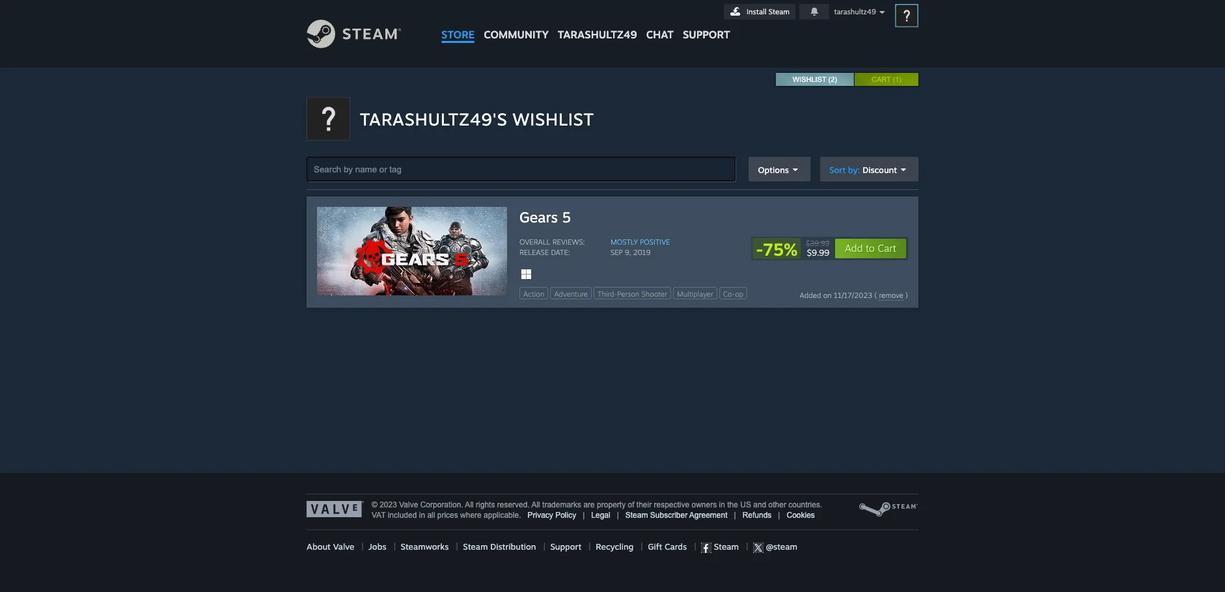 Task type: vqa. For each thing, say whether or not it's contained in the screenshot.
first your from the left
no



Task type: describe. For each thing, give the bounding box(es) containing it.
community link
[[479, 0, 553, 47]]

$9.99
[[807, 247, 829, 258]]

the
[[727, 501, 738, 510]]

| down the other
[[778, 511, 780, 520]]

| left gift
[[641, 542, 643, 552]]

release
[[519, 248, 549, 257]]

rights
[[476, 501, 495, 510]]

owners
[[692, 501, 717, 510]]

wishlist
[[793, 76, 826, 83]]

added
[[800, 291, 821, 300]]

cards
[[665, 542, 687, 552]]

refunds
[[743, 511, 772, 520]]

( for 1
[[893, 76, 895, 83]]

| right the cards
[[694, 542, 696, 552]]

-
[[756, 239, 763, 260]]

2019
[[633, 248, 651, 257]]

steam inside © 2023 valve corporation.  all rights reserved.  all trademarks are property of their respective owners in the us and other countries. vat included in all prices where applicable. privacy policy | legal | steam subscriber agreement | refunds | cookies
[[625, 511, 648, 520]]

1
[[895, 76, 899, 83]]

discount
[[863, 164, 897, 175]]

op
[[735, 290, 744, 299]]

| right steamworks link
[[456, 542, 458, 552]]

legal
[[591, 511, 610, 520]]

cookies link
[[787, 511, 815, 520]]

where
[[460, 511, 482, 520]]

| left the support
[[543, 542, 545, 552]]

vat
[[372, 511, 386, 520]]

countries.
[[788, 501, 822, 510]]

) for 2
[[835, 76, 837, 83]]

third-person shooter
[[598, 290, 667, 299]]

| right support link
[[589, 542, 591, 552]]

sep 9, 2019
[[611, 248, 651, 257]]

Search by name or tag text field
[[307, 157, 736, 182]]

install
[[747, 7, 767, 16]]

options
[[758, 164, 789, 175]]

75%
[[763, 239, 798, 260]]

install steam
[[747, 7, 790, 16]]

tarashultz49's wishlist
[[360, 109, 594, 130]]

gift cards link
[[648, 542, 687, 552]]

applicable.
[[484, 511, 521, 520]]

shooter
[[642, 290, 667, 299]]

( for 2
[[828, 76, 831, 83]]

| down the refunds
[[739, 542, 753, 552]]

$39.99
[[806, 239, 829, 248]]

about valve link
[[307, 542, 354, 552]]

community
[[484, 28, 549, 41]]

mostly
[[611, 238, 638, 247]]

add to cart
[[845, 242, 896, 255]]

respective
[[654, 501, 689, 510]]

corporation.
[[420, 501, 463, 510]]

1 vertical spatial valve
[[333, 542, 354, 552]]

are
[[584, 501, 595, 510]]

gift
[[648, 542, 662, 552]]

| down property
[[617, 511, 619, 520]]

refunds link
[[743, 511, 772, 520]]

steamworks
[[401, 542, 449, 552]]

by:
[[848, 164, 860, 175]]

steam down "agreement"
[[712, 542, 739, 552]]

2
[[831, 76, 835, 83]]

trademarks
[[542, 501, 581, 510]]

adventure
[[554, 290, 588, 299]]

@steam link
[[753, 542, 797, 553]]

gears
[[519, 208, 558, 226]]

11/17/2023
[[834, 291, 872, 300]]

steam link
[[701, 542, 739, 553]]

overall reviews:
[[519, 238, 585, 247]]

gears 5 link
[[519, 207, 908, 227]]

on
[[823, 291, 832, 300]]

positive
[[640, 238, 670, 247]]

1 all from the left
[[465, 501, 474, 510]]

$39.99 $9.99
[[806, 239, 829, 258]]

third-
[[598, 290, 617, 299]]

property
[[597, 501, 626, 510]]

1 valve software image from the left
[[307, 501, 364, 518]]

jobs
[[369, 542, 386, 552]]

1 vertical spatial cart
[[878, 242, 896, 255]]

mostly positive release date:
[[519, 238, 670, 257]]

add
[[845, 242, 863, 255]]

and
[[753, 501, 766, 510]]

to
[[866, 242, 875, 255]]

action
[[523, 290, 544, 299]]

reviews:
[[552, 238, 585, 247]]

-75%
[[756, 239, 798, 260]]



Task type: locate. For each thing, give the bounding box(es) containing it.
of
[[628, 501, 634, 510]]

0 vertical spatial tarashultz49
[[834, 7, 876, 16]]

person
[[617, 290, 639, 299]]

store
[[441, 28, 475, 41]]

0 vertical spatial cart
[[872, 76, 891, 83]]

(
[[828, 76, 831, 83], [893, 76, 895, 83], [874, 291, 877, 300]]

steam subscriber agreement link
[[625, 511, 727, 520]]

steam distribution link
[[463, 542, 536, 552]]

co-
[[723, 290, 735, 299]]

)
[[835, 76, 837, 83], [899, 76, 902, 83], [906, 291, 908, 300]]

© 2023 valve corporation.  all rights reserved.  all trademarks are property of their respective owners in the us and other countries. vat included in all prices where applicable. privacy policy | legal | steam subscriber agreement | refunds | cookies
[[372, 501, 822, 520]]

( right the 2
[[893, 76, 895, 83]]

steam down where
[[463, 542, 488, 552]]

legal link
[[591, 511, 610, 520]]

1 horizontal spatial (
[[874, 291, 877, 300]]

steam
[[769, 7, 790, 16], [625, 511, 648, 520], [463, 542, 488, 552], [712, 542, 739, 552]]

cart
[[872, 76, 891, 83], [878, 242, 896, 255]]

0 vertical spatial in
[[719, 501, 725, 510]]

0 horizontal spatial all
[[465, 501, 474, 510]]

5
[[562, 208, 571, 226]]

jobs link
[[369, 542, 386, 552]]

us
[[740, 501, 751, 510]]

all
[[427, 511, 435, 520]]

about valve | jobs | steamworks | steam distribution | support | recycling | gift cards |
[[307, 542, 701, 552]]

support
[[683, 28, 730, 41]]

policy
[[555, 511, 576, 520]]

reserved.
[[497, 501, 530, 510]]

1 horizontal spatial in
[[719, 501, 725, 510]]

their
[[636, 501, 652, 510]]

2023
[[380, 501, 397, 510]]

©
[[372, 501, 377, 510]]

in left all
[[419, 511, 425, 520]]

0 horizontal spatial tarashultz49
[[558, 28, 637, 41]]

( right wishlist
[[828, 76, 831, 83]]

tarashultz49's
[[360, 109, 507, 130]]

wishlist                 ( 2 )
[[793, 76, 837, 83]]

cookies
[[787, 511, 815, 520]]

1 horizontal spatial valve software image
[[859, 501, 918, 518]]

| right jobs link
[[394, 542, 396, 552]]

privacy
[[528, 511, 553, 520]]

valve inside © 2023 valve corporation.  all rights reserved.  all trademarks are property of their respective owners in the us and other countries. vat included in all prices where applicable. privacy policy | legal | steam subscriber agreement | refunds | cookies
[[399, 501, 418, 510]]

@steam
[[763, 542, 797, 552]]

0 horizontal spatial valve software image
[[307, 501, 364, 518]]

all up where
[[465, 501, 474, 510]]

all
[[465, 501, 474, 510], [531, 501, 540, 510]]

valve software image
[[307, 501, 364, 518], [859, 501, 918, 518]]

date:
[[551, 248, 570, 257]]

added on 11/17/2023 ( remove )
[[800, 291, 908, 300]]

steam down the 'of'
[[625, 511, 648, 520]]

multiplayer
[[677, 290, 713, 299]]

| down are
[[583, 511, 585, 520]]

subscriber
[[650, 511, 688, 520]]

9,
[[625, 248, 631, 257]]

sep
[[611, 248, 623, 257]]

chat
[[646, 28, 674, 41]]

) for 1
[[899, 76, 902, 83]]

( left remove
[[874, 291, 877, 300]]

gears 5
[[519, 208, 571, 226]]

| down the
[[734, 511, 736, 520]]

support link
[[550, 542, 582, 552]]

agreement
[[689, 511, 727, 520]]

support link
[[678, 0, 735, 44]]

included
[[388, 511, 417, 520]]

in
[[719, 501, 725, 510], [419, 511, 425, 520]]

recycling
[[596, 542, 634, 552]]

valve up included
[[399, 501, 418, 510]]

recycling link
[[596, 542, 634, 552]]

chat link
[[642, 0, 678, 44]]

2 horizontal spatial (
[[893, 76, 895, 83]]

steam inside "link"
[[769, 7, 790, 16]]

install steam link
[[724, 4, 795, 20]]

| left 'jobs'
[[362, 542, 364, 552]]

steam right install
[[769, 7, 790, 16]]

2 all from the left
[[531, 501, 540, 510]]

0 horizontal spatial (
[[828, 76, 831, 83]]

2 horizontal spatial )
[[906, 291, 908, 300]]

sort
[[829, 164, 846, 175]]

sort by: discount
[[829, 164, 897, 175]]

store link
[[437, 0, 479, 47]]

cart left 1
[[872, 76, 891, 83]]

cart right to
[[878, 242, 896, 255]]

1 horizontal spatial tarashultz49
[[834, 7, 876, 16]]

add to cart link
[[835, 238, 907, 259]]

valve
[[399, 501, 418, 510], [333, 542, 354, 552]]

1 horizontal spatial )
[[899, 76, 902, 83]]

steamworks link
[[401, 542, 449, 552]]

prices
[[437, 511, 458, 520]]

remove
[[879, 291, 903, 300]]

cart         ( 1 )
[[872, 76, 902, 83]]

2 valve software image from the left
[[859, 501, 918, 518]]

0 horizontal spatial )
[[835, 76, 837, 83]]

0 vertical spatial valve
[[399, 501, 418, 510]]

1 horizontal spatial valve
[[399, 501, 418, 510]]

in left the
[[719, 501, 725, 510]]

1 horizontal spatial all
[[531, 501, 540, 510]]

all up privacy
[[531, 501, 540, 510]]

1 vertical spatial in
[[419, 511, 425, 520]]

privacy policy link
[[528, 511, 576, 520]]

0 horizontal spatial in
[[419, 511, 425, 520]]

0 horizontal spatial valve
[[333, 542, 354, 552]]

valve right "about"
[[333, 542, 354, 552]]

wishlist
[[513, 109, 594, 130]]

tarashultz49 link
[[553, 0, 642, 47]]

1 vertical spatial tarashultz49
[[558, 28, 637, 41]]



